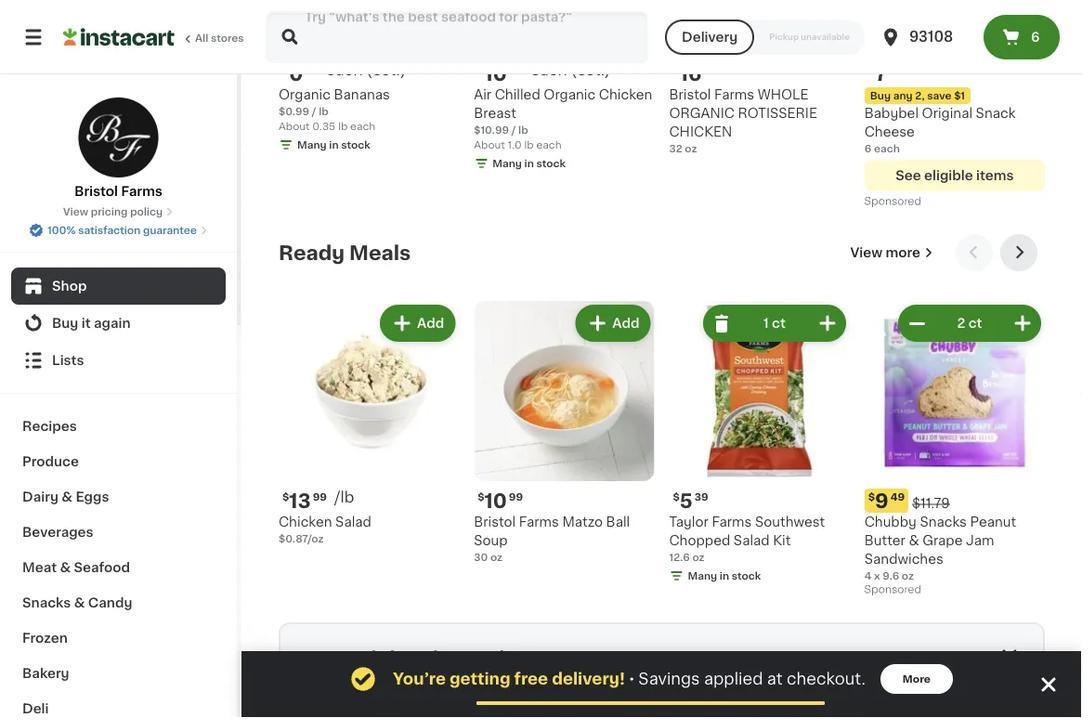 Task type: vqa. For each thing, say whether or not it's contained in the screenshot.
$0.35 each (estimated) element
yes



Task type: describe. For each thing, give the bounding box(es) containing it.
many for 10
[[493, 159, 522, 169]]

instacart logo image
[[63, 26, 175, 48]]

ct for 1 ct
[[772, 317, 786, 330]]

all stores link
[[63, 11, 245, 63]]

ct for 2 ct
[[969, 317, 983, 330]]

lb right 1.0
[[524, 140, 534, 150]]

see eligible items button
[[865, 160, 1045, 192]]

policy
[[130, 207, 163, 217]]

original
[[922, 107, 973, 120]]

see
[[896, 169, 921, 182]]

each (est.) for 0
[[326, 62, 406, 77]]

product group containing 13
[[279, 301, 459, 547]]

lists
[[52, 354, 84, 367]]

$ inside $ 5 39
[[673, 492, 680, 503]]

bristol farms link
[[74, 97, 162, 201]]

babybel original snack cheese 6 each
[[865, 107, 1016, 154]]

any
[[894, 91, 913, 101]]

taylor farms southwest chopped salad kit 12.6 oz
[[669, 516, 825, 563]]

lb up 0.35
[[319, 107, 329, 117]]

/ inside air chilled organic chicken breast $10.99 / lb about 1.0 lb each
[[512, 125, 516, 135]]

frequently bought together
[[295, 650, 527, 666]]

ready
[[279, 243, 345, 263]]

& for eggs
[[62, 491, 72, 504]]

$ inside $ 13 99
[[282, 492, 289, 503]]

oz inside taylor farms southwest chopped salad kit 12.6 oz
[[693, 553, 705, 563]]

it
[[82, 317, 91, 330]]

view pricing policy
[[63, 207, 163, 217]]

6 button
[[984, 15, 1060, 59]]

ready meals
[[279, 243, 411, 263]]

$0.99
[[279, 107, 310, 117]]

bristol farms logo image
[[78, 97, 159, 178]]

all stores
[[195, 33, 244, 43]]

chicken inside chicken salad $0.87/oz
[[279, 516, 332, 529]]

09
[[704, 65, 718, 75]]

$0.87/oz
[[279, 534, 324, 545]]

recipes link
[[11, 409, 226, 444]]

view pricing policy link
[[63, 204, 174, 219]]

32
[[669, 144, 683, 154]]

meals
[[349, 243, 411, 263]]

many in stock for 0
[[297, 140, 371, 150]]

/ inside organic bananas $0.99 / lb about 0.35 lb each
[[312, 107, 316, 117]]

organic for organic
[[281, 43, 323, 54]]

stores
[[211, 33, 244, 43]]

whole
[[758, 89, 809, 102]]

product group containing 5
[[669, 301, 850, 588]]

oz inside chubby snacks peanut butter & grape jam sandwiches 4 x 9.6 oz
[[902, 571, 914, 582]]

you're
[[393, 671, 446, 687]]

treatment tracker modal dialog
[[242, 651, 1082, 718]]

6 inside button
[[1031, 31, 1040, 44]]

view for view pricing policy
[[63, 207, 88, 217]]

each (est.) for 10
[[531, 62, 611, 77]]

bristol farms
[[74, 185, 162, 198]]

product group containing 10
[[474, 301, 655, 565]]

0 horizontal spatial snacks
[[22, 597, 71, 610]]

butter
[[865, 535, 906, 548]]

rotisserie
[[738, 107, 818, 120]]

•
[[629, 672, 635, 686]]

organic inside air chilled organic chicken breast $10.99 / lb about 1.0 lb each
[[544, 89, 596, 102]]

each inside organic bananas $0.99 / lb about 0.35 lb each
[[350, 121, 376, 132]]

snacks & candy link
[[11, 585, 226, 621]]

farms for bristol farms matzo ball soup 30 oz
[[519, 516, 559, 529]]

service type group
[[665, 20, 865, 55]]

$10.99
[[474, 125, 509, 135]]

buy any 2, save $1
[[870, 91, 965, 101]]

about inside air chilled organic chicken breast $10.99 / lb about 1.0 lb each
[[474, 140, 505, 150]]

cheese
[[865, 126, 915, 139]]

in for 10
[[525, 159, 534, 169]]

lb right 0.35
[[338, 121, 348, 132]]

together
[[454, 650, 527, 666]]

$ up 'soup'
[[478, 492, 485, 503]]

more
[[903, 674, 931, 684]]

increment quantity of taylor farms southwest chopped salad kit image
[[817, 312, 839, 335]]

produce
[[22, 455, 79, 468]]

99 for each (est.)
[[509, 65, 523, 75]]

10 inside product group
[[485, 492, 507, 511]]

seafood
[[74, 561, 130, 574]]

soup
[[474, 535, 508, 548]]

product group containing 7
[[865, 0, 1045, 212]]

delivery!
[[552, 671, 625, 687]]

air chilled organic chicken breast $10.99 / lb about 1.0 lb each
[[474, 89, 653, 150]]

$ 7 49
[[869, 64, 903, 83]]

taylor
[[669, 516, 709, 529]]

stock for 0
[[341, 140, 371, 150]]

6 inside babybel original snack cheese 6 each
[[865, 144, 872, 154]]

frequently
[[295, 650, 387, 666]]

delivery button
[[665, 20, 755, 55]]

peanut
[[971, 516, 1017, 529]]

again
[[94, 317, 131, 330]]

satisfaction
[[78, 225, 141, 236]]

1.0
[[508, 140, 522, 150]]

at
[[767, 671, 783, 687]]

99 for /lb
[[313, 492, 327, 503]]

recipes
[[22, 420, 77, 433]]

each inside babybel original snack cheese 6 each
[[874, 144, 900, 154]]

$ inside $ 9 49
[[869, 492, 875, 503]]

all
[[195, 33, 208, 43]]

item carousel region
[[279, 234, 1045, 608]]

$ 5 39
[[673, 492, 709, 511]]

& for candy
[[74, 597, 85, 610]]

$0.35 each (estimated) element
[[279, 62, 459, 86]]

& inside chubby snacks peanut butter & grape jam sandwiches 4 x 9.6 oz
[[909, 535, 920, 548]]

bought
[[390, 650, 451, 666]]

ball
[[606, 516, 630, 529]]

buy it again
[[52, 317, 131, 330]]

chicken
[[669, 126, 732, 139]]

stock inside product group
[[732, 571, 761, 582]]

chubby
[[865, 516, 917, 529]]

$ 16 09
[[673, 64, 718, 83]]

oz inside bristol farms matzo ball soup 30 oz
[[491, 553, 503, 563]]

lb up 1.0
[[519, 125, 528, 135]]

applied
[[704, 671, 763, 687]]

shop
[[52, 280, 87, 293]]

7
[[875, 64, 887, 83]]

organic
[[669, 107, 735, 120]]

air
[[474, 89, 492, 102]]

2
[[958, 317, 966, 330]]

each up bananas
[[326, 62, 363, 77]]

product group containing 9
[[865, 301, 1045, 601]]

farms for taylor farms southwest chopped salad kit 12.6 oz
[[712, 516, 752, 529]]

$ inside the $ 7 49
[[869, 65, 875, 75]]

buy for buy any 2, save $1
[[870, 91, 891, 101]]

10 inside $10.99 each (estimated) "element"
[[485, 64, 507, 83]]

16
[[680, 64, 702, 83]]

9.6
[[883, 571, 900, 582]]

increment quantity of chubby snacks peanut butter & grape jam sandwiches image
[[1012, 312, 1034, 335]]



Task type: locate. For each thing, give the bounding box(es) containing it.
2 horizontal spatial bristol
[[669, 89, 711, 102]]

2 horizontal spatial many in stock
[[688, 571, 761, 582]]

free
[[514, 671, 548, 687]]

snacks up 'frozen' on the left of the page
[[22, 597, 71, 610]]

many down 1.0
[[493, 159, 522, 169]]

bristol for 10
[[474, 516, 516, 529]]

2 vertical spatial in
[[720, 571, 729, 582]]

ct right 2 on the right top
[[969, 317, 983, 330]]

49 for 7
[[889, 65, 903, 75]]

2 ct from the left
[[969, 317, 983, 330]]

buy inside product group
[[870, 91, 891, 101]]

99 up bristol farms matzo ball soup 30 oz
[[509, 492, 523, 503]]

(est.) for 0
[[367, 62, 406, 77]]

13
[[289, 492, 311, 511]]

oz right 9.6
[[902, 571, 914, 582]]

30
[[474, 553, 488, 563]]

candy
[[88, 597, 132, 610]]

1 horizontal spatial about
[[474, 140, 505, 150]]

0 horizontal spatial view
[[63, 207, 88, 217]]

sponsored badge image down 9.6
[[865, 585, 921, 596]]

chicken down $10.99 each (estimated) "element"
[[599, 89, 653, 102]]

2 each (est.) from the left
[[531, 62, 611, 77]]

$ up chubby
[[869, 492, 875, 503]]

0 vertical spatial bristol
[[669, 89, 711, 102]]

view
[[63, 207, 88, 217], [851, 246, 883, 259]]

stock down air chilled organic chicken breast $10.99 / lb about 1.0 lb each
[[537, 159, 566, 169]]

1 vertical spatial buy
[[52, 317, 78, 330]]

checkout.
[[787, 671, 866, 687]]

0 horizontal spatial ct
[[772, 317, 786, 330]]

about down $10.99
[[474, 140, 505, 150]]

farms left matzo
[[519, 516, 559, 529]]

1 vertical spatial $ 10 99
[[478, 492, 523, 511]]

lb
[[319, 107, 329, 117], [338, 121, 348, 132], [519, 125, 528, 135], [524, 140, 534, 150]]

chicken up the "$0.87/oz"
[[279, 516, 332, 529]]

0 vertical spatial sponsored badge image
[[865, 197, 921, 207]]

1 horizontal spatial many
[[493, 159, 522, 169]]

0 vertical spatial chicken
[[599, 89, 653, 102]]

ct right '1'
[[772, 317, 786, 330]]

0 vertical spatial $ 10 99
[[478, 64, 523, 83]]

kit
[[773, 535, 791, 548]]

you're getting free delivery!
[[393, 671, 625, 687]]

(est.) inside $0.35 each (estimated) element
[[367, 62, 406, 77]]

farms inside bristol farms whole organic rotisserie chicken 32 oz
[[715, 89, 755, 102]]

farms inside taylor farms southwest chopped salad kit 12.6 oz
[[712, 516, 752, 529]]

0 vertical spatial stock
[[341, 140, 371, 150]]

eligible
[[925, 169, 974, 182]]

oz right the 30
[[491, 553, 503, 563]]

buy left it
[[52, 317, 78, 330]]

keto
[[867, 43, 891, 54]]

x
[[874, 571, 881, 582]]

$ 10 99 up 'soup'
[[478, 492, 523, 511]]

in inside product group
[[720, 571, 729, 582]]

12.6
[[669, 553, 690, 563]]

1 vertical spatial view
[[851, 246, 883, 259]]

0 vertical spatial 10
[[485, 64, 507, 83]]

0 horizontal spatial /
[[312, 107, 316, 117]]

0 vertical spatial view
[[63, 207, 88, 217]]

1 vertical spatial snacks
[[22, 597, 71, 610]]

$10.99 each (estimated) element
[[474, 62, 655, 86]]

/
[[312, 107, 316, 117], [512, 125, 516, 135]]

1 vertical spatial 10
[[485, 492, 507, 511]]

& for seafood
[[60, 561, 71, 574]]

in
[[329, 140, 339, 150], [525, 159, 534, 169], [720, 571, 729, 582]]

snacks & candy
[[22, 597, 132, 610]]

farms inside bristol farms matzo ball soup 30 oz
[[519, 516, 559, 529]]

2 10 from the top
[[485, 492, 507, 511]]

meat & seafood
[[22, 561, 130, 574]]

many for 0
[[297, 140, 327, 150]]

0 horizontal spatial in
[[329, 140, 339, 150]]

1 horizontal spatial chicken
[[599, 89, 653, 102]]

bristol inside bristol farms whole organic rotisserie chicken 32 oz
[[669, 89, 711, 102]]

1 sponsored badge image from the top
[[865, 197, 921, 207]]

1 each (est.) from the left
[[326, 62, 406, 77]]

1 $ 10 99 from the top
[[478, 64, 523, 83]]

1 ct from the left
[[772, 317, 786, 330]]

0 horizontal spatial bristol
[[74, 185, 118, 198]]

each inside air chilled organic chicken breast $10.99 / lb about 1.0 lb each
[[537, 140, 562, 150]]

2 vertical spatial many in stock
[[688, 571, 761, 582]]

sponsored badge image down see
[[865, 197, 921, 207]]

$ left 35
[[282, 65, 289, 75]]

99 up chilled
[[509, 65, 523, 75]]

snacks
[[920, 516, 967, 529], [22, 597, 71, 610]]

organic down $10.99 each (estimated) "element"
[[544, 89, 596, 102]]

bakery link
[[11, 656, 226, 691]]

oz inside bristol farms whole organic rotisserie chicken 32 oz
[[685, 144, 697, 154]]

each up chilled
[[531, 62, 567, 77]]

decrement quantity of chubby snacks peanut butter & grape jam sandwiches image
[[906, 312, 928, 335]]

$9.49 original price: $11.79 element
[[865, 489, 1045, 513]]

farms for bristol farms whole organic rotisserie chicken 32 oz
[[715, 89, 755, 102]]

0 vertical spatial many
[[297, 140, 327, 150]]

each inside "element"
[[531, 62, 567, 77]]

1 horizontal spatial view
[[851, 246, 883, 259]]

&
[[62, 491, 72, 504], [909, 535, 920, 548], [60, 561, 71, 574], [74, 597, 85, 610]]

view more button
[[843, 234, 941, 272]]

many in stock down 1.0
[[493, 159, 566, 169]]

chopped
[[669, 535, 731, 548]]

99 inside $ 13 99
[[313, 492, 327, 503]]

$ inside "element"
[[478, 65, 485, 75]]

many down 0.35
[[297, 140, 327, 150]]

99 right 13
[[313, 492, 327, 503]]

deli
[[22, 702, 49, 715]]

about inside organic bananas $0.99 / lb about 0.35 lb each
[[279, 121, 310, 132]]

(est.) up air chilled organic chicken breast $10.99 / lb about 1.0 lb each
[[571, 62, 611, 77]]

0 vertical spatial buy
[[870, 91, 891, 101]]

2 vertical spatial stock
[[732, 571, 761, 582]]

• savings applied at checkout.
[[629, 671, 866, 687]]

1 vertical spatial chicken
[[279, 516, 332, 529]]

1 horizontal spatial bristol
[[474, 516, 516, 529]]

1 vertical spatial stock
[[537, 159, 566, 169]]

1 vertical spatial /
[[512, 125, 516, 135]]

$ 13 99
[[282, 492, 327, 511]]

snacks inside chubby snacks peanut butter & grape jam sandwiches 4 x 9.6 oz
[[920, 516, 967, 529]]

$ 10 99 up chilled
[[478, 64, 523, 83]]

breast
[[474, 107, 517, 120]]

organic up $0.99
[[279, 89, 331, 102]]

babybel
[[865, 107, 919, 120]]

eggs
[[76, 491, 109, 504]]

10 up 'soup'
[[485, 492, 507, 511]]

product group
[[865, 0, 1045, 212], [279, 301, 459, 547], [474, 301, 655, 565], [669, 301, 850, 588], [865, 301, 1045, 601], [295, 684, 468, 718], [482, 684, 655, 718], [669, 684, 842, 718], [856, 684, 1029, 718]]

chicken inside air chilled organic chicken breast $10.99 / lb about 1.0 lb each
[[599, 89, 653, 102]]

stock down organic bananas $0.99 / lb about 0.35 lb each
[[341, 140, 371, 150]]

0 vertical spatial salad
[[335, 516, 372, 529]]

0.35
[[313, 121, 336, 132]]

each (est.) up air chilled organic chicken breast $10.99 / lb about 1.0 lb each
[[531, 62, 611, 77]]

in down air chilled organic chicken breast $10.99 / lb about 1.0 lb each
[[525, 159, 534, 169]]

$ 10 99 inside $10.99 each (estimated) "element"
[[478, 64, 523, 83]]

0 horizontal spatial stock
[[341, 140, 371, 150]]

0 vertical spatial snacks
[[920, 516, 967, 529]]

2 vertical spatial many
[[688, 571, 717, 582]]

0 vertical spatial 6
[[1031, 31, 1040, 44]]

0 vertical spatial 49
[[889, 65, 903, 75]]

beverages
[[22, 526, 93, 539]]

1 horizontal spatial (est.)
[[571, 62, 611, 77]]

& left eggs
[[62, 491, 72, 504]]

1 vertical spatial many in stock
[[493, 159, 566, 169]]

stock down taylor farms southwest chopped salad kit 12.6 oz
[[732, 571, 761, 582]]

1 horizontal spatial buy
[[870, 91, 891, 101]]

farms down 09
[[715, 89, 755, 102]]

snack
[[976, 107, 1016, 120]]

salad down $13.99 per pound element
[[335, 516, 372, 529]]

1 horizontal spatial salad
[[734, 535, 770, 548]]

49 for 9
[[891, 492, 905, 503]]

remove taylor farms southwest chopped salad kit image
[[711, 312, 733, 335]]

1 horizontal spatial /
[[512, 125, 516, 135]]

each right 1.0
[[537, 140, 562, 150]]

organic for organic bananas $0.99 / lb about 0.35 lb each
[[279, 89, 331, 102]]

0 horizontal spatial (est.)
[[367, 62, 406, 77]]

/ up 0.35
[[312, 107, 316, 117]]

0 horizontal spatial each (est.)
[[326, 62, 406, 77]]

1 ct
[[763, 317, 786, 330]]

1 vertical spatial in
[[525, 159, 534, 169]]

None search field
[[266, 11, 649, 63]]

dairy & eggs
[[22, 491, 109, 504]]

49 inside the $ 7 49
[[889, 65, 903, 75]]

49 inside $ 9 49
[[891, 492, 905, 503]]

0
[[289, 64, 303, 83]]

view up 100%
[[63, 207, 88, 217]]

& right meat
[[60, 561, 71, 574]]

dairy & eggs link
[[11, 479, 226, 515]]

grape
[[923, 535, 963, 548]]

1 horizontal spatial snacks
[[920, 516, 967, 529]]

in down 0.35
[[329, 140, 339, 150]]

(est.) for 10
[[571, 62, 611, 77]]

in down chopped
[[720, 571, 729, 582]]

bakery
[[22, 667, 69, 680]]

bristol down 16
[[669, 89, 711, 102]]

1 vertical spatial about
[[474, 140, 505, 150]]

100% satisfaction guarantee button
[[29, 219, 208, 238]]

1 horizontal spatial each (est.)
[[531, 62, 611, 77]]

2 ct
[[958, 317, 983, 330]]

buy for buy it again
[[52, 317, 78, 330]]

0 vertical spatial in
[[329, 140, 339, 150]]

$ 9 49
[[869, 492, 905, 511]]

bristol inside bristol farms matzo ball soup 30 oz
[[474, 516, 516, 529]]

2 sponsored badge image from the top
[[865, 585, 921, 596]]

99 inside "element"
[[509, 65, 523, 75]]

2 horizontal spatial in
[[720, 571, 729, 582]]

many inside 'item carousel' region
[[688, 571, 717, 582]]

$ left 39 on the right
[[673, 492, 680, 503]]

salad inside taylor farms southwest chopped salad kit 12.6 oz
[[734, 535, 770, 548]]

chubby snacks peanut butter & grape jam sandwiches 4 x 9.6 oz
[[865, 516, 1017, 582]]

about down $0.99
[[279, 121, 310, 132]]

oz right 32
[[685, 144, 697, 154]]

stock for 10
[[537, 159, 566, 169]]

farms up chopped
[[712, 516, 752, 529]]

10
[[485, 64, 507, 83], [485, 492, 507, 511]]

(est.) inside $10.99 each (estimated) "element"
[[571, 62, 611, 77]]

1 horizontal spatial 6
[[1031, 31, 1040, 44]]

2 (est.) from the left
[[571, 62, 611, 77]]

meat
[[22, 561, 57, 574]]

southwest
[[755, 516, 825, 529]]

bristol up 'soup'
[[474, 516, 516, 529]]

2,
[[916, 91, 925, 101]]

see eligible items
[[896, 169, 1014, 182]]

bristol for 16
[[669, 89, 711, 102]]

1 horizontal spatial ct
[[969, 317, 983, 330]]

dairy
[[22, 491, 58, 504]]

& up sandwiches
[[909, 535, 920, 548]]

1 vertical spatial 49
[[891, 492, 905, 503]]

farms up policy
[[121, 185, 162, 198]]

1 vertical spatial 6
[[865, 144, 872, 154]]

more button
[[881, 664, 953, 694]]

$ down keto
[[869, 65, 875, 75]]

1 (est.) from the left
[[367, 62, 406, 77]]

$ left 09
[[673, 65, 680, 75]]

0 vertical spatial about
[[279, 121, 310, 132]]

lists link
[[11, 342, 226, 379]]

$1
[[954, 91, 965, 101]]

2 horizontal spatial stock
[[732, 571, 761, 582]]

view for view more
[[851, 246, 883, 259]]

oz
[[685, 144, 697, 154], [491, 553, 503, 563], [693, 553, 705, 563], [902, 571, 914, 582]]

49 right 9
[[891, 492, 905, 503]]

$ up air
[[478, 65, 485, 75]]

$ up the "$0.87/oz"
[[282, 492, 289, 503]]

49 right 7
[[889, 65, 903, 75]]

each down the cheese
[[874, 144, 900, 154]]

sponsored badge image
[[865, 197, 921, 207], [865, 585, 921, 596]]

many in stock down chopped
[[688, 571, 761, 582]]

0 horizontal spatial salad
[[335, 516, 372, 529]]

0 horizontal spatial 6
[[865, 144, 872, 154]]

organic inside organic bananas $0.99 / lb about 0.35 lb each
[[279, 89, 331, 102]]

organic up 35
[[281, 43, 323, 54]]

10 up air
[[485, 64, 507, 83]]

0 horizontal spatial many
[[297, 140, 327, 150]]

more
[[886, 246, 921, 259]]

oz down chopped
[[693, 553, 705, 563]]

1 10 from the top
[[485, 64, 507, 83]]

0 horizontal spatial many in stock
[[297, 140, 371, 150]]

snacks up grape
[[920, 516, 967, 529]]

each (est.) inside $10.99 each (estimated) "element"
[[531, 62, 611, 77]]

many in stock for 10
[[493, 159, 566, 169]]

(est.) up bananas
[[367, 62, 406, 77]]

frequently bought together section
[[279, 623, 1045, 718]]

many in stock down 0.35
[[297, 140, 371, 150]]

add button
[[382, 307, 454, 340], [577, 307, 649, 340], [390, 690, 462, 718], [577, 690, 649, 718], [764, 690, 836, 718]]

buy up 'babybel'
[[870, 91, 891, 101]]

view left more
[[851, 246, 883, 259]]

in for 0
[[329, 140, 339, 150]]

shop link
[[11, 268, 226, 305]]

1 vertical spatial many
[[493, 159, 522, 169]]

view inside 'link'
[[63, 207, 88, 217]]

Search field
[[268, 13, 647, 61]]

4
[[865, 571, 872, 582]]

each (est.) inside $0.35 each (estimated) element
[[326, 62, 406, 77]]

2 horizontal spatial many
[[688, 571, 717, 582]]

& left candy
[[74, 597, 85, 610]]

1 horizontal spatial stock
[[537, 159, 566, 169]]

many down 12.6
[[688, 571, 717, 582]]

view more
[[851, 246, 921, 259]]

bristol farms matzo ball soup 30 oz
[[474, 516, 630, 563]]

each down bananas
[[350, 121, 376, 132]]

6
[[1031, 31, 1040, 44], [865, 144, 872, 154]]

add
[[417, 317, 444, 330], [613, 317, 640, 330], [426, 700, 453, 713], [613, 700, 640, 713], [800, 700, 827, 713]]

$ inside $ 16 09
[[673, 65, 680, 75]]

salad inside chicken salad $0.87/oz
[[335, 516, 372, 529]]

93108
[[910, 30, 954, 44]]

$
[[282, 65, 289, 75], [478, 65, 485, 75], [673, 65, 680, 75], [869, 65, 875, 75], [282, 492, 289, 503], [478, 492, 485, 503], [673, 492, 680, 503], [869, 492, 875, 503]]

1 vertical spatial sponsored badge image
[[865, 585, 921, 596]]

organic
[[281, 43, 323, 54], [279, 89, 331, 102], [544, 89, 596, 102]]

2 vertical spatial bristol
[[474, 516, 516, 529]]

$ inside $ 0 35
[[282, 65, 289, 75]]

salad left kit
[[734, 535, 770, 548]]

meat & seafood link
[[11, 550, 226, 585]]

matzo
[[563, 516, 603, 529]]

0 horizontal spatial chicken
[[279, 516, 332, 529]]

1 vertical spatial salad
[[734, 535, 770, 548]]

frozen link
[[11, 621, 226, 656]]

farms
[[715, 89, 755, 102], [121, 185, 162, 198], [519, 516, 559, 529], [712, 516, 752, 529]]

0 vertical spatial many in stock
[[297, 140, 371, 150]]

1 horizontal spatial many in stock
[[493, 159, 566, 169]]

items
[[977, 169, 1014, 182]]

each (est.) up bananas
[[326, 62, 406, 77]]

view inside popup button
[[851, 246, 883, 259]]

39
[[695, 492, 709, 503]]

/ up 1.0
[[512, 125, 516, 135]]

0 horizontal spatial buy
[[52, 317, 78, 330]]

bananas
[[334, 89, 390, 102]]

1 horizontal spatial in
[[525, 159, 534, 169]]

organic bananas $0.99 / lb about 0.35 lb each
[[279, 89, 390, 132]]

0 horizontal spatial about
[[279, 121, 310, 132]]

ct
[[772, 317, 786, 330], [969, 317, 983, 330]]

/lb
[[334, 490, 354, 505]]

many in stock
[[297, 140, 371, 150], [493, 159, 566, 169], [688, 571, 761, 582]]

each (est.)
[[326, 62, 406, 77], [531, 62, 611, 77]]

0 vertical spatial /
[[312, 107, 316, 117]]

many in stock inside product group
[[688, 571, 761, 582]]

$ 10 99 inside 'item carousel' region
[[478, 492, 523, 511]]

$13.99 per pound element
[[279, 489, 459, 513]]

93108 button
[[880, 11, 991, 63]]

farms for bristol farms
[[121, 185, 162, 198]]

2 $ 10 99 from the top
[[478, 492, 523, 511]]

chicken
[[599, 89, 653, 102], [279, 516, 332, 529]]

bristol up pricing
[[74, 185, 118, 198]]

buy
[[870, 91, 891, 101], [52, 317, 78, 330]]

1 vertical spatial bristol
[[74, 185, 118, 198]]



